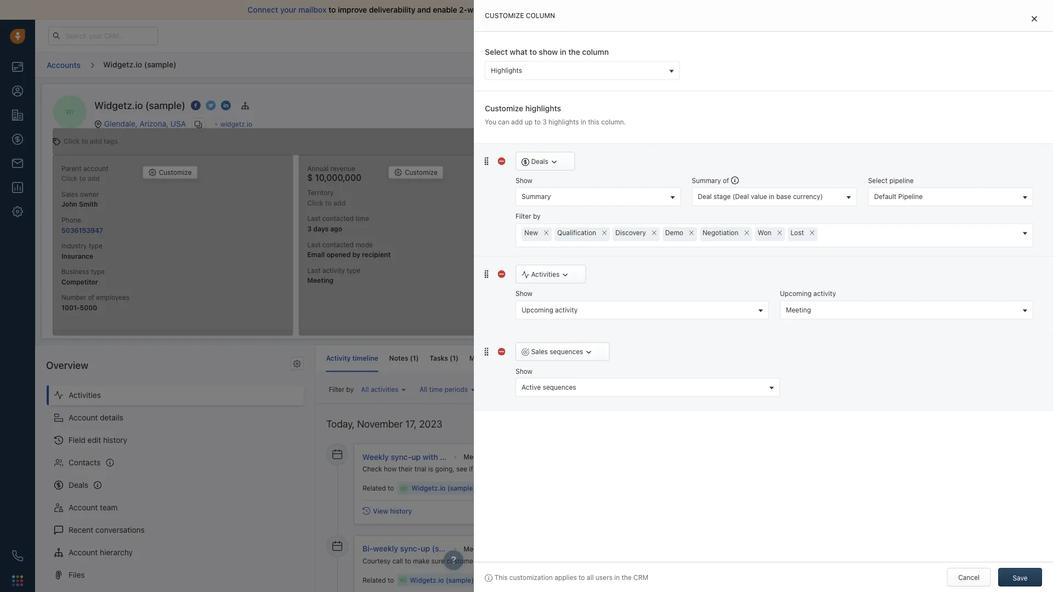 Task type: vqa. For each thing, say whether or not it's contained in the screenshot.
connect your mailbox to improve deliverability and enable 2-way sync of email conversations. import all your sales data so you don't have to start from scratch.
no



Task type: locate. For each thing, give the bounding box(es) containing it.
0 vertical spatial related to
[[363, 485, 394, 492]]

× button for demo
[[687, 226, 698, 239]]

negotiation
[[703, 229, 739, 237]]

activity down down arrow icon
[[556, 306, 578, 314]]

add right can
[[512, 118, 523, 126]]

customize highlights you can add up to 3 highlights in this column.
[[485, 104, 626, 126]]

move image
[[483, 158, 491, 165], [483, 348, 491, 356]]

highlights up 3
[[526, 104, 562, 113]]

0 horizontal spatial sales
[[594, 355, 611, 362]]

they inside the bi-weekly sync-up (sample) meeting added (deal activity) courtesy call to make sure customer has everything they need.
[[525, 558, 539, 565]]

in right show
[[560, 47, 567, 57]]

sales
[[1001, 279, 1017, 287], [594, 355, 611, 362]]

with left the 100
[[940, 279, 953, 287]]

filter by down activity in the left bottom of the page
[[329, 386, 354, 394]]

customization
[[510, 574, 553, 582]]

down arrow image inside the deals "button"
[[551, 158, 558, 166]]

deliverability
[[369, 5, 416, 14]]

tags down glendale, arizona, usa link
[[104, 137, 118, 145]]

1 right "meetings"
[[504, 355, 507, 362]]

1 contact button
[[484, 383, 536, 397]]

2 × button from the left
[[599, 226, 610, 239]]

) right tasks
[[456, 355, 459, 362]]

None search field
[[818, 228, 832, 239]]

2 customize button from the left
[[389, 166, 444, 179]]

time
[[430, 386, 443, 394]]

upcoming
[[781, 290, 812, 298], [522, 306, 554, 314]]

100652
[[647, 577, 671, 584]]

0 vertical spatial glendale,
[[104, 119, 138, 128]]

enable
[[433, 5, 458, 14]]

widgetz.io up the 'glendale, arizona, usa'
[[94, 100, 143, 111]]

none search field inside dialog
[[818, 228, 832, 239]]

everything
[[491, 558, 523, 565]]

0 vertical spatial sequences
[[550, 348, 584, 356]]

1 horizontal spatial by
[[534, 213, 541, 221]]

widgetz.io (sample) link down the going,
[[412, 484, 476, 493]]

1 vertical spatial move image
[[483, 348, 491, 356]]

1 vertical spatial select
[[869, 177, 888, 185]]

up up make
[[421, 545, 430, 554]]

select up highlights
[[485, 47, 508, 57]]

team inside "is a large insurance company with a 100 member sales team"
[[813, 289, 829, 296]]

1 horizontal spatial the
[[622, 574, 632, 582]]

smith
[[836, 304, 851, 310]]

(deal left the value on the right top of page
[[733, 193, 750, 201]]

2 vertical spatial up
[[421, 545, 430, 554]]

deals down 'contacts'
[[69, 481, 88, 490]]

upcoming activity down activities button
[[522, 306, 578, 314]]

0 horizontal spatial summary
[[522, 193, 551, 201]]

604-5854 beckford st., glendale, arizona, usa, 100652
[[491, 577, 671, 584]]

account team
[[69, 503, 118, 513]]

they
[[475, 466, 489, 473], [525, 558, 539, 565]]

courtesy
[[363, 558, 391, 565]]

1 vertical spatial sequences
[[543, 384, 577, 391]]

with
[[940, 279, 953, 287], [423, 453, 438, 462]]

7 × from the left
[[810, 226, 816, 238]]

2 all from the left
[[420, 386, 428, 394]]

your
[[280, 5, 297, 14]]

customize inside customize highlights you can add up to 3 highlights in this column.
[[485, 104, 524, 113]]

weekly
[[373, 545, 398, 554]]

1 vertical spatial they
[[525, 558, 539, 565]]

1 horizontal spatial customize button
[[389, 166, 444, 179]]

meeting left month
[[787, 306, 812, 314]]

meetings ( 1 )
[[470, 355, 510, 362]]

account for account details
[[69, 413, 98, 423]]

1 horizontal spatial customize
[[405, 169, 438, 176]]

1 vertical spatial up
[[411, 453, 421, 462]]

users
[[596, 574, 613, 582]]

today, november 17, 2023
[[326, 418, 443, 430]]

in left this
[[581, 118, 587, 126]]

× button left the won at right
[[742, 226, 753, 239]]

1 left contact
[[497, 386, 500, 394]]

by left all activities
[[347, 386, 354, 394]]

beckford
[[526, 577, 555, 584]]

column up the 'highlights' button
[[583, 47, 609, 57]]

notes
[[389, 355, 409, 362]]

0 horizontal spatial team
[[100, 503, 118, 513]]

× left demo
[[652, 226, 658, 238]]

0 vertical spatial of
[[503, 5, 510, 14]]

insurance
[[878, 279, 908, 287]]

× for discovery
[[652, 226, 658, 238]]

activity
[[814, 290, 837, 298], [556, 306, 578, 314], [612, 355, 636, 362]]

summary for summary
[[522, 193, 551, 201]]

1 right tasks
[[453, 355, 456, 362]]

(deal inside button
[[733, 193, 750, 201]]

trial
[[415, 466, 426, 473]]

1 horizontal spatial down arrow image
[[586, 349, 593, 357]]

added inside the bi-weekly sync-up (sample) meeting added (deal activity) courtesy call to make sure customer has everything they need.
[[491, 545, 511, 553]]

1 horizontal spatial (
[[450, 355, 453, 362]]

the left crm
[[622, 574, 632, 582]]

down arrow image inside sales sequences button
[[586, 349, 593, 357]]

select for select what to show in the column
[[485, 47, 508, 57]]

1 for notes ( 1 )
[[413, 355, 416, 362]]

× right demo
[[689, 226, 695, 238]]

won
[[758, 229, 772, 237]]

1 vertical spatial sync-
[[400, 545, 421, 554]]

show down activities button
[[516, 290, 533, 298]]

with up trial
[[423, 453, 438, 462]]

1
[[413, 355, 416, 362], [453, 355, 456, 362], [504, 355, 507, 362], [497, 386, 500, 394]]

details
[[100, 413, 123, 423]]

edit
[[88, 436, 101, 445]]

1 horizontal spatial (deal
[[733, 193, 750, 201]]

widgetz.io (sample) link down sure
[[410, 576, 474, 585]]

0 vertical spatial upcoming
[[781, 290, 812, 298]]

1 vertical spatial the
[[622, 574, 632, 582]]

related down check on the bottom left of page
[[363, 485, 386, 492]]

conversations.
[[534, 5, 587, 14]]

2 related to from the top
[[363, 577, 394, 584]]

deals
[[532, 158, 549, 165], [69, 481, 88, 490]]

crm
[[634, 574, 649, 582]]

a left month
[[813, 312, 816, 318]]

3 ( from the left
[[501, 355, 504, 362]]

0 vertical spatial summary
[[692, 177, 722, 185]]

1 all from the left
[[361, 386, 369, 394]]

1 × from the left
[[544, 226, 550, 238]]

upcoming activity
[[781, 290, 837, 298], [522, 306, 578, 314]]

6 × button from the left
[[775, 226, 786, 239]]

2 horizontal spatial activity
[[814, 290, 837, 298]]

( right notes
[[410, 355, 413, 362]]

1 horizontal spatial tags
[[551, 138, 565, 146]]

1 vertical spatial activities
[[69, 391, 101, 400]]

summary up deal at the top
[[692, 177, 722, 185]]

by
[[534, 213, 541, 221], [347, 386, 354, 394]]

add right click
[[90, 137, 102, 145]]

activities right deal
[[590, 385, 618, 393]]

this customization applies to all users in the crm
[[495, 574, 649, 582]]

pipeline
[[890, 177, 914, 185]]

2 move image from the top
[[483, 348, 491, 356]]

0 horizontal spatial tags
[[104, 137, 118, 145]]

1 vertical spatial deals
[[69, 481, 88, 490]]

× button
[[541, 226, 552, 239], [599, 226, 610, 239], [649, 226, 660, 239], [687, 226, 698, 239], [742, 226, 753, 239], [775, 226, 786, 239], [807, 226, 818, 239]]

filter by up new
[[516, 213, 541, 221]]

the up the 'highlights' button
[[569, 47, 581, 57]]

sync- up make
[[400, 545, 421, 554]]

is right trial
[[428, 466, 433, 473]]

0 vertical spatial filter by
[[516, 213, 541, 221]]

history
[[103, 436, 127, 445], [390, 507, 412, 515]]

1 related from the top
[[363, 485, 386, 492]]

3 × button from the left
[[649, 226, 660, 239]]

account up field
[[69, 413, 98, 423]]

activity up "active sequences" "button"
[[612, 355, 636, 362]]

(deal inside the bi-weekly sync-up (sample) meeting added (deal activity) courtesy call to make sure customer has everything they need.
[[513, 545, 530, 553]]

2 vertical spatial meeting
[[464, 545, 490, 553]]

and
[[418, 5, 431, 14]]

0 vertical spatial sync-
[[391, 453, 411, 462]]

call
[[392, 558, 403, 565]]

upcoming inside upcoming activity button
[[522, 306, 554, 314]]

activities
[[532, 271, 560, 278], [69, 391, 101, 400]]

0 horizontal spatial filter
[[329, 386, 345, 394]]

2 ) from the left
[[456, 355, 459, 362]]

0 vertical spatial widgetz.io (sample) link
[[412, 484, 476, 493]]

related to down check on the bottom left of page
[[363, 485, 394, 492]]

1 ( from the left
[[410, 355, 413, 362]]

0 vertical spatial is
[[848, 279, 854, 287]]

meetings image
[[332, 450, 342, 459]]

show up active
[[516, 368, 533, 375]]

filter up new
[[516, 213, 532, 221]]

4 × from the left
[[689, 226, 695, 238]]

1 vertical spatial activity
[[556, 306, 578, 314]]

× for negotiation
[[744, 226, 750, 238]]

sales right member
[[1001, 279, 1017, 287]]

deals inside "button"
[[532, 158, 549, 165]]

1 horizontal spatial activities
[[532, 271, 560, 278]]

× right the won at right
[[777, 226, 783, 238]]

3 ) from the left
[[507, 355, 510, 362]]

meeting up if
[[464, 453, 490, 461]]

1 horizontal spatial filter by
[[516, 213, 541, 221]]

facebook circled image
[[191, 100, 201, 111]]

0 vertical spatial added
[[491, 453, 511, 461]]

1 horizontal spatial is
[[848, 279, 854, 287]]

0 vertical spatial move image
[[483, 158, 491, 165]]

is left large
[[848, 279, 854, 287]]

sales sequences button
[[516, 343, 610, 361]]

highlights
[[526, 104, 562, 113], [549, 118, 579, 126]]

0 horizontal spatial (deal
[[513, 545, 530, 553]]

column right customize
[[526, 12, 556, 19]]

usa,
[[629, 577, 645, 584]]

1 vertical spatial add
[[90, 137, 102, 145]]

0 horizontal spatial with
[[423, 453, 438, 462]]

with inside weekly sync-up with widgetz (sample) link
[[423, 453, 438, 462]]

2 vertical spatial account
[[69, 548, 98, 558]]

up up trial
[[411, 453, 421, 462]]

click
[[64, 137, 80, 145]]

up inside customize highlights you can add up to 3 highlights in this column.
[[525, 118, 533, 126]]

show
[[516, 177, 533, 185], [516, 290, 533, 298], [516, 368, 533, 375], [556, 385, 573, 393]]

1 vertical spatial glendale,
[[569, 577, 599, 584]]

0 horizontal spatial customize
[[159, 169, 192, 176]]

1 vertical spatial sales
[[594, 355, 611, 362]]

1 move image from the top
[[483, 158, 491, 165]]

4 × button from the left
[[687, 226, 698, 239]]

tags right hide
[[551, 138, 565, 146]]

× button right demo
[[687, 226, 698, 239]]

added up need
[[491, 453, 511, 461]]

× button left "discovery"
[[599, 226, 610, 239]]

0 horizontal spatial arizona,
[[140, 119, 169, 128]]

) right "meetings"
[[507, 355, 510, 362]]

0 vertical spatial team
[[813, 289, 829, 296]]

to left 3
[[535, 118, 541, 126]]

tags
[[104, 137, 118, 145], [551, 138, 565, 146]]

0 horizontal spatial a
[[813, 312, 816, 318]]

move image
[[483, 271, 491, 278]]

1 horizontal spatial deals
[[532, 158, 549, 165]]

× for demo
[[689, 226, 695, 238]]

1 horizontal spatial upcoming
[[781, 290, 812, 298]]

highlights button
[[485, 61, 680, 80]]

sequences inside sales sequences button
[[550, 348, 584, 356]]

(
[[410, 355, 413, 362], [450, 355, 453, 362], [501, 355, 504, 362]]

0 horizontal spatial upcoming activity
[[522, 306, 578, 314]]

× button for qualification
[[599, 226, 610, 239]]

summary button
[[516, 188, 681, 207]]

related to down courtesy
[[363, 577, 394, 584]]

× right lost on the top right of page
[[810, 226, 816, 238]]

0 horizontal spatial filter by
[[329, 386, 354, 394]]

2 vertical spatial activity
[[612, 355, 636, 362]]

upcoming activity up the john
[[781, 290, 837, 298]]

3 × from the left
[[652, 226, 658, 238]]

save
[[1014, 575, 1028, 582]]

team up the john
[[813, 289, 829, 296]]

6 × from the left
[[777, 226, 783, 238]]

recent conversations
[[69, 526, 145, 535]]

down arrow image right sales sequences
[[586, 349, 593, 357]]

5 × from the left
[[744, 226, 750, 238]]

phone image
[[12, 551, 23, 562]]

previous
[[614, 466, 641, 473]]

customize for 2nd 'customize' "button" from right
[[159, 169, 192, 176]]

) for notes ( 1 )
[[416, 355, 419, 362]]

1 vertical spatial arizona,
[[601, 577, 627, 584]]

activity up the john
[[814, 290, 837, 298]]

meeting for meeting
[[787, 306, 812, 314]]

0 horizontal spatial upcoming
[[522, 306, 554, 314]]

2 horizontal spatial customize
[[485, 104, 524, 113]]

meeting inside button
[[787, 306, 812, 314]]

1 inside 1 contact button
[[497, 386, 500, 394]]

all down timeline
[[361, 386, 369, 394]]

all activities
[[361, 386, 399, 394]]

2-
[[460, 5, 468, 14]]

they right if
[[475, 466, 489, 473]]

0 vertical spatial upcoming activity
[[781, 290, 837, 298]]

arizona, left "usa,"
[[601, 577, 627, 584]]

all inside button
[[420, 386, 428, 394]]

account up recent
[[69, 503, 98, 513]]

to left all
[[579, 574, 585, 582]]

× button right the won at right
[[775, 226, 786, 239]]

1 horizontal spatial with
[[940, 279, 953, 287]]

sync- inside the bi-weekly sync-up (sample) meeting added (deal activity) courtesy call to make sure customer has everything they need.
[[400, 545, 421, 554]]

× for new
[[544, 226, 550, 238]]

1 horizontal spatial a
[[855, 279, 859, 287]]

to right click
[[82, 137, 88, 145]]

1 vertical spatial added
[[491, 545, 511, 553]]

1 vertical spatial widgetz.io (sample) link
[[410, 576, 474, 585]]

account down recent
[[69, 548, 98, 558]]

1 vertical spatial meeting
[[464, 453, 490, 461]]

× left the won at right
[[744, 226, 750, 238]]

× right new
[[544, 226, 550, 238]]

to right call
[[405, 558, 411, 565]]

down arrow image
[[551, 158, 558, 166], [586, 349, 593, 357]]

summary inside button
[[522, 193, 551, 201]]

highlights right 3
[[549, 118, 579, 126]]

1 horizontal spatial summary
[[692, 177, 722, 185]]

2 × from the left
[[602, 226, 608, 238]]

× left "discovery"
[[602, 226, 608, 238]]

added up everything
[[491, 545, 511, 553]]

sequences inside "active sequences" "button"
[[543, 384, 577, 391]]

) for meetings ( 1 )
[[507, 355, 510, 362]]

in inside customize highlights you can add up to 3 highlights in this column.
[[581, 118, 587, 126]]

2 related from the top
[[363, 577, 386, 584]]

history right view
[[390, 507, 412, 515]]

× for won
[[777, 226, 783, 238]]

widgetz.io (sample) up the 'glendale, arizona, usa'
[[94, 100, 185, 111]]

of right sync
[[503, 5, 510, 14]]

0 vertical spatial the
[[569, 47, 581, 57]]

to inside customize highlights you can add up to 3 highlights in this column.
[[535, 118, 541, 126]]

3 account from the top
[[69, 548, 98, 558]]

1 horizontal spatial column
[[583, 47, 609, 57]]

1 × button from the left
[[541, 226, 552, 239]]

all time periods
[[420, 386, 468, 394]]

bi-weekly sync-up (sample) meeting added (deal activity) courtesy call to make sure customer has everything they need.
[[363, 545, 558, 565]]

a
[[855, 279, 859, 287], [955, 279, 959, 287], [813, 312, 816, 318]]

dialog containing ×
[[474, 0, 1054, 593]]

1 horizontal spatial they
[[525, 558, 539, 565]]

show left deal
[[556, 385, 573, 393]]

add inside customize highlights you can add up to 3 highlights in this column.
[[512, 118, 523, 126]]

2 ( from the left
[[450, 355, 453, 362]]

bi-weekly sync-up (sample) link
[[363, 545, 464, 554]]

periods
[[445, 386, 468, 394]]

what
[[510, 47, 528, 57]]

Search your CRM... text field
[[48, 27, 158, 45]]

arizona,
[[140, 119, 169, 128], [601, 577, 627, 584]]

(deal up everything
[[513, 545, 530, 553]]

way
[[468, 5, 482, 14]]

0 horizontal spatial is
[[428, 466, 433, 473]]

active sequences button
[[516, 379, 781, 397]]

2 added from the top
[[491, 545, 511, 553]]

help,
[[508, 466, 523, 473]]

deal
[[698, 193, 712, 201]]

1 for tasks ( 1 )
[[453, 355, 456, 362]]

1 added from the top
[[491, 453, 511, 461]]

1 account from the top
[[69, 413, 98, 423]]

0 horizontal spatial column
[[526, 12, 556, 19]]

qualification
[[558, 229, 597, 237]]

1 for meetings ( 1 )
[[504, 355, 507, 362]]

0 horizontal spatial customize button
[[143, 166, 198, 179]]

accounts
[[47, 60, 81, 69]]

deals down hide
[[532, 158, 549, 165]]

freshworks switcher image
[[12, 576, 23, 587]]

related to
[[363, 485, 394, 492], [363, 577, 394, 584]]

all for all activities
[[361, 386, 369, 394]]

( for tasks
[[450, 355, 453, 362]]

open
[[549, 466, 564, 473]]

move image right tasks ( 1 )
[[483, 348, 491, 356]]

summary up new
[[522, 193, 551, 201]]

0 vertical spatial activities
[[532, 271, 560, 278]]

phone element
[[7, 546, 29, 568]]

2 account from the top
[[69, 503, 98, 513]]

applies
[[555, 574, 577, 582]]

contact
[[502, 386, 526, 394]]

dialog
[[474, 0, 1054, 593]]

1 vertical spatial upcoming
[[522, 306, 554, 314]]

0 vertical spatial sales
[[1001, 279, 1017, 287]]

deals button
[[516, 152, 575, 171]]

1 ) from the left
[[416, 355, 419, 362]]

1 related to from the top
[[363, 485, 394, 492]]

× button for discovery
[[649, 226, 660, 239]]

select for select pipeline
[[869, 177, 888, 185]]

0 vertical spatial column
[[526, 12, 556, 19]]

deal stage (deal value in base currency) button
[[692, 188, 858, 207]]

7 × button from the left
[[807, 226, 818, 239]]

team up recent conversations
[[100, 503, 118, 513]]

meetings image
[[332, 542, 342, 551]]

1 vertical spatial filter by
[[329, 386, 354, 394]]

large
[[861, 279, 876, 287]]

down arrow image down hide tags
[[551, 158, 558, 166]]

0 vertical spatial with
[[940, 279, 953, 287]]

17,
[[405, 418, 417, 430]]

history right edit
[[103, 436, 127, 445]]

1 horizontal spatial add
[[512, 118, 523, 126]]

1 horizontal spatial filter
[[516, 213, 532, 221]]

× for qualification
[[602, 226, 608, 238]]

activities up the account details
[[69, 391, 101, 400]]

1 vertical spatial upcoming activity
[[522, 306, 578, 314]]

sales right custom
[[594, 355, 611, 362]]

( right "meetings"
[[501, 355, 504, 362]]

0 vertical spatial related
[[363, 485, 386, 492]]

5 × button from the left
[[742, 226, 753, 239]]

bi-
[[363, 545, 373, 554]]

meeting up has
[[464, 545, 490, 553]]

related down courtesy
[[363, 577, 386, 584]]

show for summary
[[516, 177, 533, 185]]

by up new
[[534, 213, 541, 221]]

1 horizontal spatial sales
[[1001, 279, 1017, 287]]

sales inside "is a large insurance company with a 100 member sales team"
[[1001, 279, 1017, 287]]

upcoming activity button
[[516, 301, 770, 320]]

1 vertical spatial related
[[363, 577, 386, 584]]

0 vertical spatial deals
[[532, 158, 549, 165]]

to right mailbox
[[329, 5, 336, 14]]

related for widgetz.io (sample) link to the bottom
[[363, 577, 386, 584]]



Task type: describe. For each thing, give the bounding box(es) containing it.
accounts link
[[46, 56, 81, 74]]

default pipeline
[[875, 193, 924, 201]]

to down call
[[388, 577, 394, 584]]

connect your mailbox to improve deliverability and enable 2-way sync of email conversations.
[[248, 5, 587, 14]]

you
[[485, 118, 497, 126]]

move image for sales sequences
[[483, 348, 491, 356]]

widgetz.io down the search your crm... text field
[[103, 60, 142, 69]]

( for meetings
[[501, 355, 504, 362]]

widgetz.io down make
[[410, 577, 444, 584]]

show for active sequences
[[516, 368, 533, 375]]

pipeline
[[899, 193, 924, 201]]

move image for deals
[[483, 158, 491, 165]]

× button for new
[[541, 226, 552, 239]]

all time periods button
[[417, 383, 478, 397]]

tags inside button
[[551, 138, 565, 146]]

up inside weekly sync-up with widgetz (sample) link
[[411, 453, 421, 462]]

up inside the bi-weekly sync-up (sample) meeting added (deal activity) courtesy call to make sure customer has everything they need.
[[421, 545, 430, 554]]

all activities link
[[359, 383, 409, 396]]

customer
[[447, 558, 476, 565]]

1 vertical spatial by
[[347, 386, 354, 394]]

hide
[[535, 138, 550, 146]]

× button for won
[[775, 226, 786, 239]]

timeline
[[353, 355, 379, 362]]

activity
[[326, 355, 351, 362]]

account details
[[69, 413, 123, 423]]

activity inside upcoming activity button
[[556, 306, 578, 314]]

month
[[818, 312, 835, 318]]

widgetz.io (sample) down sure
[[410, 577, 474, 584]]

meeting for meeting added
[[464, 453, 490, 461]]

down arrow image for deals
[[551, 158, 558, 166]]

× button for negotiation
[[742, 226, 753, 239]]

hide tags button
[[519, 135, 571, 148]]

a month ago
[[813, 312, 846, 318]]

connect
[[248, 5, 278, 14]]

in inside button
[[770, 193, 775, 201]]

close image
[[1033, 15, 1038, 22]]

connect your mailbox link
[[248, 5, 329, 14]]

usa
[[171, 119, 186, 128]]

hierarchy
[[100, 548, 133, 558]]

custom
[[568, 355, 592, 362]]

0 horizontal spatial add
[[90, 137, 102, 145]]

5854
[[507, 577, 524, 584]]

0 vertical spatial they
[[475, 466, 489, 473]]

all for all time periods
[[420, 386, 428, 394]]

hide tags
[[535, 138, 565, 146]]

account for account hierarchy
[[69, 548, 98, 558]]

0 horizontal spatial activities
[[371, 386, 399, 394]]

from
[[598, 466, 613, 473]]

to right what
[[530, 47, 537, 57]]

weekly sync-up with widgetz (sample)
[[363, 453, 504, 462]]

mng settings image
[[293, 360, 301, 368]]

activities button
[[516, 265, 587, 284]]

twitter circled image
[[206, 100, 216, 111]]

lost
[[791, 229, 805, 237]]

create custom sales activity link
[[533, 355, 636, 362]]

1 vertical spatial column
[[583, 47, 609, 57]]

overview
[[46, 360, 88, 372]]

0 vertical spatial arizona,
[[140, 119, 169, 128]]

deal stage (deal value in base currency)
[[698, 193, 824, 201]]

demo
[[666, 229, 684, 237]]

linkedin circled image
[[221, 100, 231, 111]]

604-
[[491, 577, 507, 584]]

weekly sync-up with widgetz (sample) link
[[363, 453, 504, 462]]

1 horizontal spatial history
[[390, 507, 412, 515]]

base
[[777, 193, 792, 201]]

activity timeline
[[326, 355, 379, 362]]

notes ( 1 )
[[389, 355, 419, 362]]

john smith
[[822, 304, 851, 310]]

their
[[399, 466, 413, 473]]

( for notes
[[410, 355, 413, 362]]

glendale, arizona, usa link
[[104, 119, 186, 128]]

100
[[961, 279, 972, 287]]

deal
[[575, 385, 588, 393]]

is a large insurance company with a 100 member sales team
[[813, 279, 1017, 296]]

create custom sales activity
[[545, 355, 636, 362]]

0 vertical spatial filter
[[516, 213, 532, 221]]

active sequences
[[522, 384, 577, 391]]

1 customize button from the left
[[143, 166, 198, 179]]

meeting added
[[464, 453, 511, 461]]

member
[[974, 279, 999, 287]]

contacts
[[69, 458, 101, 468]]

summary for summary of
[[692, 177, 722, 185]]

need
[[490, 466, 506, 473]]

sequences for sales sequences
[[550, 348, 584, 356]]

related to for widgetz.io (sample) link to the bottom
[[363, 577, 394, 584]]

0 vertical spatial history
[[103, 436, 127, 445]]

tasks
[[430, 355, 448, 362]]

widgetz.io (sample) down the search your crm... text field
[[103, 60, 176, 69]]

widgetz.io (sample) down the going,
[[412, 485, 476, 492]]

0 horizontal spatial activities
[[69, 391, 101, 400]]

0 vertical spatial activity
[[814, 290, 837, 298]]

conversations
[[95, 526, 145, 535]]

related to for the top widgetz.io (sample) link
[[363, 485, 394, 492]]

1 vertical spatial highlights
[[549, 118, 579, 126]]

1 horizontal spatial activity
[[612, 355, 636, 362]]

2 horizontal spatial a
[[955, 279, 959, 287]]

0 horizontal spatial the
[[569, 47, 581, 57]]

summary of
[[692, 177, 730, 185]]

to down the how
[[388, 485, 394, 492]]

how
[[384, 466, 397, 473]]

1 horizontal spatial glendale,
[[569, 577, 599, 584]]

by inside dialog
[[534, 213, 541, 221]]

1 horizontal spatial activities
[[590, 385, 618, 393]]

activities inside button
[[532, 271, 560, 278]]

if
[[469, 466, 473, 473]]

this
[[495, 574, 508, 582]]

down arrow image
[[562, 271, 570, 279]]

2023
[[419, 418, 443, 430]]

widgetz.io link
[[221, 120, 253, 128]]

0 vertical spatial highlights
[[526, 104, 562, 113]]

select what to show in the column
[[485, 47, 609, 57]]

sales
[[532, 348, 548, 356]]

email
[[512, 5, 532, 14]]

tasks ( 1 )
[[430, 355, 459, 362]]

) for tasks ( 1 )
[[456, 355, 459, 362]]

customize for 2nd 'customize' "button" from the left
[[405, 169, 438, 176]]

questions
[[566, 466, 596, 473]]

down arrow image for sales sequences
[[586, 349, 593, 357]]

(sample) inside the bi-weekly sync-up (sample) meeting added (deal activity) courtesy call to make sure customer has everything they need.
[[432, 545, 464, 554]]

× for lost
[[810, 226, 816, 238]]

0 horizontal spatial glendale,
[[104, 119, 138, 128]]

in right users
[[615, 574, 620, 582]]

account for account team
[[69, 503, 98, 513]]

improve
[[338, 5, 367, 14]]

files
[[69, 571, 85, 580]]

1 horizontal spatial of
[[723, 177, 730, 185]]

to inside the bi-weekly sync-up (sample) meeting added (deal activity) courtesy call to make sure customer has everything they need.
[[405, 558, 411, 565]]

show for upcoming activity
[[516, 290, 533, 298]]

meeting button
[[781, 301, 1034, 320]]

0 horizontal spatial of
[[503, 5, 510, 14]]

cancel
[[959, 574, 980, 582]]

× button for lost
[[807, 226, 818, 239]]

mailbox
[[299, 5, 327, 14]]

select pipeline
[[869, 177, 914, 185]]

click to add tags
[[64, 137, 118, 145]]

meeting inside the bi-weekly sync-up (sample) meeting added (deal activity) courtesy call to make sure customer has everything they need.
[[464, 545, 490, 553]]

sequences for active sequences
[[543, 384, 577, 391]]

see
[[456, 466, 467, 473]]

active
[[522, 384, 541, 391]]

with inside "is a large insurance company with a 100 member sales team"
[[940, 279, 953, 287]]

show
[[539, 47, 558, 57]]

widgetz.io down trial
[[412, 485, 446, 492]]

save button
[[999, 569, 1043, 587]]

value
[[751, 193, 768, 201]]

1 vertical spatial team
[[100, 503, 118, 513]]

is inside "is a large insurance company with a 100 member sales team"
[[848, 279, 854, 287]]

need.
[[541, 558, 558, 565]]

field
[[69, 436, 86, 445]]

customize
[[485, 12, 524, 19]]

related for the top widgetz.io (sample) link
[[363, 485, 386, 492]]

upcoming activity inside button
[[522, 306, 578, 314]]

1 vertical spatial filter
[[329, 386, 345, 394]]



